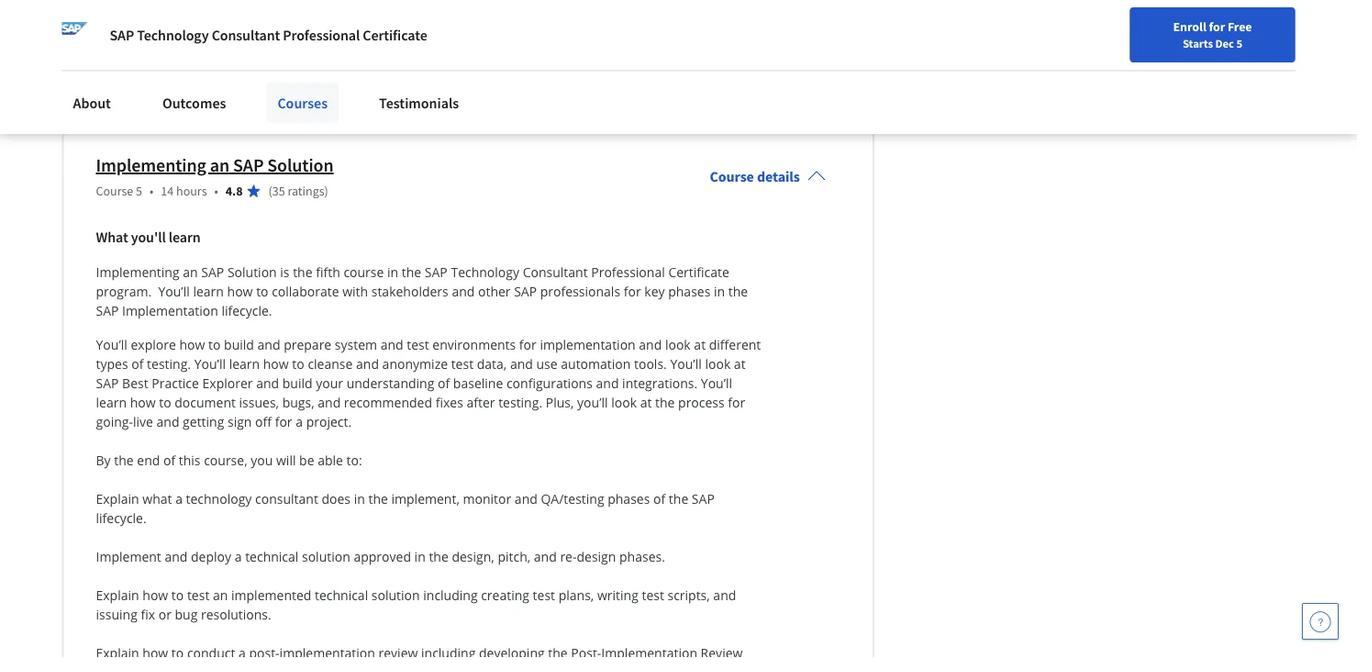 Task type: locate. For each thing, give the bounding box(es) containing it.
starts
[[1183, 36, 1214, 50]]

an up implementation
[[183, 263, 198, 281]]

1 vertical spatial build
[[283, 375, 313, 392]]

technology
[[137, 26, 209, 44], [451, 263, 520, 281]]

you'll
[[158, 283, 190, 300], [96, 336, 127, 353], [194, 355, 226, 373], [671, 355, 702, 373], [701, 375, 733, 392]]

course,
[[204, 452, 248, 469]]

certificate up different
[[669, 263, 730, 281]]

outcomes
[[162, 94, 226, 112]]

1 vertical spatial an
[[183, 263, 198, 281]]

consultant up professionals
[[523, 263, 588, 281]]

implementing an sap solution is the fifth course in the sap technology consultant professional certificate program.  you'll learn how to collaborate with stakeholders and other sap professionals for key phases in the sap implementation lifecycle.
[[96, 263, 752, 319]]

an inside implementing an sap solution is the fifth course in the sap technology consultant professional certificate program.  you'll learn how to collaborate with stakeholders and other sap professionals for key phases in the sap implementation lifecycle.
[[183, 263, 198, 281]]

of left this
[[163, 452, 176, 469]]

solution left is
[[228, 263, 277, 281]]

consultant inside implementing an sap solution is the fifth course in the sap technology consultant professional certificate program.  you'll learn how to collaborate with stakeholders and other sap professionals for key phases in the sap implementation lifecycle.
[[523, 263, 588, 281]]

implementation up automation
[[540, 336, 636, 353]]

deploy
[[191, 548, 231, 566]]

0 vertical spatial at
[[694, 336, 706, 353]]

phases right key
[[669, 283, 711, 300]]

project.
[[306, 413, 352, 431]]

0 vertical spatial implementing
[[96, 154, 206, 177]]

learn up implementation
[[193, 283, 224, 300]]

1 vertical spatial professional
[[592, 263, 665, 281]]

and left deploy
[[165, 548, 188, 566]]

• left 4.8
[[214, 183, 218, 199]]

issues,
[[239, 394, 279, 411]]

1 horizontal spatial solution
[[372, 587, 420, 604]]

recommended
[[344, 394, 432, 411]]

solution
[[302, 548, 351, 566], [372, 587, 420, 604]]

lifecycle. inside you'll explore how to build and prepare system and test environments for implementation and look at different types of testing. you'll learn how to cleanse and anonymize test data, and use automation tools. you'll look at sap best practice explorer and build your understanding of baseline configurations and integrations. you'll learn how to document issues, bugs, and recommended fixes after testing. plus, you'll look at the process for going-live and getting sign off for a project. by the end of this course, you will be able to: explain what a technology consultant does in the implement, monitor and qa/testing phases of the sap lifecycle. implement and deploy a technical solution approved in the design, pitch, and re-design phases. explain how to test an implemented technical solution including creating test plans, writing test scripts, and issuing fix or bug resolutions. explain how to conduct a post-implementation review including developing the post-implementa
[[96, 509, 147, 527]]

test right writing
[[642, 587, 665, 604]]

the
[[293, 263, 313, 281], [402, 263, 422, 281], [729, 283, 748, 300], [656, 394, 675, 411], [114, 452, 134, 469], [369, 490, 388, 508], [669, 490, 689, 508], [429, 548, 449, 566], [548, 644, 568, 658]]

1 horizontal spatial technology
[[451, 263, 520, 281]]

enroll for free starts dec 5
[[1174, 18, 1253, 50]]

able
[[318, 452, 343, 469]]

at
[[694, 336, 706, 353], [734, 355, 746, 373], [641, 394, 652, 411]]

configurations
[[507, 375, 593, 392]]

look down different
[[706, 355, 731, 373]]

consultant
[[212, 26, 280, 44], [523, 263, 588, 281]]

including right the review
[[421, 644, 476, 658]]

testing. up practice
[[147, 355, 191, 373]]

automation
[[561, 355, 631, 373]]

you'll explore how to build and prepare system and test environments for implementation and look at different types of testing. you'll learn how to cleanse and anonymize test data, and use automation tools. you'll look at sap best practice explorer and build your understanding of baseline configurations and integrations. you'll learn how to document issues, bugs, and recommended fixes after testing. plus, you'll look at the process for going-live and getting sign off for a project. by the end of this course, you will be able to: explain what a technology consultant does in the implement, monitor and qa/testing phases of the sap lifecycle. implement and deploy a technical solution approved in the design, pitch, and re-design phases. explain how to test an implemented technical solution including creating test plans, writing test scripts, and issuing fix or bug resolutions. explain how to conduct a post-implementation review including developing the post-implementa
[[96, 336, 765, 658]]

by
[[96, 452, 111, 469]]

you'll up "explorer"
[[194, 355, 226, 373]]

menu item
[[973, 18, 1091, 78]]

and up tools. at the bottom left of the page
[[639, 336, 662, 353]]

be
[[299, 452, 314, 469]]

0 vertical spatial technical
[[245, 548, 299, 566]]

technology up analysis
[[137, 26, 209, 44]]

integrations.
[[623, 375, 698, 392]]

0 vertical spatial solution
[[302, 548, 351, 566]]

0 vertical spatial explain
[[96, 490, 139, 508]]

in right the approved
[[415, 548, 426, 566]]

0 horizontal spatial professional
[[283, 26, 360, 44]]

and left other
[[452, 283, 475, 300]]

testing. down configurations
[[499, 394, 543, 411]]

1 vertical spatial testing.
[[499, 394, 543, 411]]

0 vertical spatial implementation
[[540, 336, 636, 353]]

0 vertical spatial solution
[[267, 154, 334, 177]]

including down design,
[[423, 587, 478, 604]]

1 horizontal spatial lifecycle.
[[222, 302, 272, 319]]

1 horizontal spatial consultant
[[523, 263, 588, 281]]

technology up other
[[451, 263, 520, 281]]

sap
[[110, 26, 134, 44], [233, 154, 264, 177], [201, 263, 224, 281], [425, 263, 448, 281], [514, 283, 537, 300], [96, 302, 119, 319], [96, 375, 119, 392], [692, 490, 715, 508]]

at down different
[[734, 355, 746, 373]]

learn
[[169, 228, 201, 246], [193, 283, 224, 300], [229, 355, 260, 373], [96, 394, 127, 411]]

at left different
[[694, 336, 706, 353]]

project
[[203, 86, 241, 103]]

for inside enroll for free starts dec 5
[[1210, 18, 1226, 35]]

0 horizontal spatial phases
[[608, 490, 650, 508]]

issuing
[[96, 606, 138, 623]]

tools.
[[634, 355, 667, 373]]

and
[[294, 86, 315, 103], [452, 283, 475, 300], [258, 336, 280, 353], [381, 336, 404, 353], [639, 336, 662, 353], [356, 355, 379, 373], [510, 355, 533, 373], [256, 375, 279, 392], [596, 375, 619, 392], [318, 394, 341, 411], [157, 413, 179, 431], [515, 490, 538, 508], [165, 548, 188, 566], [534, 548, 557, 566], [714, 587, 737, 604]]

and down system
[[356, 355, 379, 373]]

lifecycle.
[[222, 302, 272, 319], [96, 509, 147, 527]]

free
[[1228, 18, 1253, 35]]

1 horizontal spatial professional
[[592, 263, 665, 281]]

1 vertical spatial consultant
[[523, 263, 588, 281]]

solution inside implementing an sap solution is the fifth course in the sap technology consultant professional certificate program.  you'll learn how to collaborate with stakeholders and other sap professionals for key phases in the sap implementation lifecycle.
[[228, 263, 277, 281]]

test down environments
[[451, 355, 474, 373]]

2 vertical spatial explain
[[96, 644, 139, 658]]

0 horizontal spatial 5
[[136, 183, 142, 199]]

creating
[[481, 587, 530, 604]]

for up dec
[[1210, 18, 1226, 35]]

after
[[467, 394, 495, 411]]

course for course details
[[710, 167, 755, 185]]

certificate
[[363, 26, 428, 44], [669, 263, 730, 281]]

explain left "what" on the bottom of page
[[96, 490, 139, 508]]

0 horizontal spatial look
[[612, 394, 637, 411]]

2 vertical spatial an
[[213, 587, 228, 604]]

professional
[[283, 26, 360, 44], [592, 263, 665, 281]]

0 vertical spatial phases
[[669, 283, 711, 300]]

1 horizontal spatial •
[[214, 183, 218, 199]]

of
[[132, 355, 144, 373], [438, 375, 450, 392], [163, 452, 176, 469], [654, 490, 666, 508]]

0 horizontal spatial technology
[[137, 26, 209, 44]]

implementing for implementing an sap solution is the fifth course in the sap technology consultant professional certificate program.  you'll learn how to collaborate with stakeholders and other sap professionals for key phases in the sap implementation lifecycle.
[[96, 263, 180, 281]]

0 horizontal spatial solution
[[302, 548, 351, 566]]

course for course 5 • 14 hours •
[[96, 183, 133, 199]]

0 horizontal spatial at
[[641, 394, 652, 411]]

testing.
[[147, 355, 191, 373], [499, 394, 543, 411]]

course details
[[710, 167, 800, 185]]

0 horizontal spatial consultant
[[212, 26, 280, 44]]

implementing for implementing an sap solution
[[96, 154, 206, 177]]

show notifications image
[[1110, 23, 1132, 45]]

0 vertical spatial an
[[210, 154, 230, 177]]

and up anonymize
[[381, 336, 404, 353]]

2 vertical spatial look
[[612, 394, 637, 411]]

test up anonymize
[[407, 336, 429, 353]]

look
[[666, 336, 691, 353], [706, 355, 731, 373], [612, 394, 637, 411]]

implementing
[[96, 154, 206, 177], [96, 263, 180, 281]]

what you'll learn
[[96, 228, 201, 246]]

sap image
[[62, 22, 88, 48]]

implementing up "program."
[[96, 263, 180, 281]]

lifecycle. inside implementing an sap solution is the fifth course in the sap technology consultant professional certificate program.  you'll learn how to collaborate with stakeholders and other sap professionals for key phases in the sap implementation lifecycle.
[[222, 302, 272, 319]]

explain up issuing
[[96, 587, 139, 604]]

build up "explorer"
[[224, 336, 254, 353]]

0 horizontal spatial •
[[150, 183, 154, 199]]

baseline
[[453, 375, 503, 392]]

at down the integrations.
[[641, 394, 652, 411]]

ratings
[[288, 183, 325, 199]]

1 horizontal spatial course
[[710, 167, 755, 185]]

1 vertical spatial certificate
[[669, 263, 730, 281]]

to up bug
[[172, 587, 184, 604]]

program.
[[96, 283, 152, 300]]

environments
[[433, 336, 516, 353]]

analysis
[[128, 86, 172, 103]]

certificate up testimonials
[[363, 26, 428, 44]]

a right "what" on the bottom of page
[[175, 490, 183, 508]]

1 vertical spatial implementing
[[96, 263, 180, 281]]

1 vertical spatial technology
[[451, 263, 520, 281]]

• left 14
[[150, 183, 154, 199]]

end
[[137, 452, 160, 469]]

system
[[335, 336, 377, 353]]

for inside implementing an sap solution is the fifth course in the sap technology consultant professional certificate program.  you'll learn how to collaborate with stakeholders and other sap professionals for key phases in the sap implementation lifecycle.
[[624, 283, 641, 300]]

solution down the approved
[[372, 587, 420, 604]]

testimonials link
[[368, 83, 470, 123]]

1 horizontal spatial look
[[666, 336, 691, 353]]

solution left the approved
[[302, 548, 351, 566]]

test up bug
[[187, 587, 210, 604]]

1 horizontal spatial phases
[[669, 283, 711, 300]]

1 vertical spatial technical
[[315, 587, 368, 604]]

an up "resolutions."
[[213, 587, 228, 604]]

how left the collaborate
[[227, 283, 253, 300]]

solution
[[267, 154, 334, 177], [228, 263, 277, 281]]

1 vertical spatial look
[[706, 355, 731, 373]]

to down prepare
[[292, 355, 305, 373]]

2 explain from the top
[[96, 587, 139, 604]]

and right monitor at left bottom
[[515, 490, 538, 508]]

1 vertical spatial solution
[[228, 263, 277, 281]]

professional up key
[[592, 263, 665, 281]]

professional up project planning and management
[[283, 26, 360, 44]]

and up project.
[[318, 394, 341, 411]]

look up tools. at the bottom left of the page
[[666, 336, 691, 353]]

implementing inside implementing an sap solution is the fifth course in the sap technology consultant professional certificate program.  you'll learn how to collaborate with stakeholders and other sap professionals for key phases in the sap implementation lifecycle.
[[96, 263, 180, 281]]

about
[[73, 94, 111, 112]]

to left the collaborate
[[256, 283, 269, 300]]

an up 4.8
[[210, 154, 230, 177]]

0 horizontal spatial testing.
[[147, 355, 191, 373]]

1 vertical spatial explain
[[96, 587, 139, 604]]

5 inside enroll for free starts dec 5
[[1237, 36, 1243, 50]]

0 horizontal spatial certificate
[[363, 26, 428, 44]]

technical up implemented at left
[[245, 548, 299, 566]]

1 vertical spatial implementation
[[280, 644, 375, 658]]

and down automation
[[596, 375, 619, 392]]

about link
[[62, 83, 122, 123]]

in up different
[[714, 283, 725, 300]]

implementing an sap solution
[[96, 154, 334, 177]]

how down fix
[[143, 644, 168, 658]]

1 horizontal spatial at
[[694, 336, 706, 353]]

technical
[[245, 548, 299, 566], [315, 587, 368, 604]]

including
[[423, 587, 478, 604], [421, 644, 476, 658]]

2 vertical spatial at
[[641, 394, 652, 411]]

2 implementing from the top
[[96, 263, 180, 281]]

cleanse
[[308, 355, 353, 373]]

look right you'll at bottom
[[612, 394, 637, 411]]

0 vertical spatial lifecycle.
[[222, 302, 272, 319]]

you'll up implementation
[[158, 283, 190, 300]]

is
[[280, 263, 290, 281]]

course left details
[[710, 167, 755, 185]]

consultant up planning
[[212, 26, 280, 44]]

1 vertical spatial phases
[[608, 490, 650, 508]]

you'll up process at the bottom of page
[[701, 375, 733, 392]]

5 right dec
[[1237, 36, 1243, 50]]

0 horizontal spatial lifecycle.
[[96, 509, 147, 527]]

0 vertical spatial testing.
[[147, 355, 191, 373]]

plus,
[[546, 394, 574, 411]]

in
[[387, 263, 399, 281], [714, 283, 725, 300], [354, 490, 365, 508], [415, 548, 426, 566]]

implementing up "course 5 • 14 hours •"
[[96, 154, 206, 177]]

1 vertical spatial at
[[734, 355, 746, 373]]

solution up ( 35 ratings )
[[267, 154, 334, 177]]

0 vertical spatial 5
[[1237, 36, 1243, 50]]

0 horizontal spatial build
[[224, 336, 254, 353]]

solution for implementing an sap solution
[[267, 154, 334, 177]]

None search field
[[262, 11, 601, 48]]

1 horizontal spatial 5
[[1237, 36, 1243, 50]]

0 horizontal spatial course
[[96, 183, 133, 199]]

1 implementing from the top
[[96, 154, 206, 177]]

for up the use
[[520, 336, 537, 353]]

2 horizontal spatial at
[[734, 355, 746, 373]]

course
[[344, 263, 384, 281]]

how
[[227, 283, 253, 300], [179, 336, 205, 353], [263, 355, 289, 373], [130, 394, 156, 411], [143, 587, 168, 604], [143, 644, 168, 658]]

for left key
[[624, 283, 641, 300]]

1 vertical spatial solution
[[372, 587, 420, 604]]

phases right qa/testing
[[608, 490, 650, 508]]

how up live
[[130, 394, 156, 411]]

lifecycle. up implement
[[96, 509, 147, 527]]

sign
[[228, 413, 252, 431]]

an inside you'll explore how to build and prepare system and test environments for implementation and look at different types of testing. you'll learn how to cleanse and anonymize test data, and use automation tools. you'll look at sap best practice explorer and build your understanding of baseline configurations and integrations. you'll learn how to document issues, bugs, and recommended fixes after testing. plus, you'll look at the process for going-live and getting sign off for a project. by the end of this course, you will be able to: explain what a technology consultant does in the implement, monitor and qa/testing phases of the sap lifecycle. implement and deploy a technical solution approved in the design, pitch, and re-design phases. explain how to test an implemented technical solution including creating test plans, writing test scripts, and issuing fix or bug resolutions. explain how to conduct a post-implementation review including developing the post-implementa
[[213, 587, 228, 604]]

coursera image
[[22, 15, 139, 44]]

explain down issuing
[[96, 644, 139, 658]]

you'll inside implementing an sap solution is the fifth course in the sap technology consultant professional certificate program.  you'll learn how to collaborate with stakeholders and other sap professionals for key phases in the sap implementation lifecycle.
[[158, 283, 190, 300]]

solution for implementing an sap solution is the fifth course in the sap technology consultant professional certificate program.  you'll learn how to collaborate with stakeholders and other sap professionals for key phases in the sap implementation lifecycle.
[[228, 263, 277, 281]]

1 vertical spatial lifecycle.
[[96, 509, 147, 527]]

course inside dropdown button
[[710, 167, 755, 185]]

technical down the approved
[[315, 587, 368, 604]]

5 left 14
[[136, 183, 142, 199]]

1 horizontal spatial certificate
[[669, 263, 730, 281]]

explain
[[96, 490, 139, 508], [96, 587, 139, 604], [96, 644, 139, 658]]

build up bugs,
[[283, 375, 313, 392]]

phases
[[669, 283, 711, 300], [608, 490, 650, 508]]

implement,
[[392, 490, 460, 508]]

for
[[1210, 18, 1226, 35], [624, 283, 641, 300], [520, 336, 537, 353], [728, 394, 746, 411], [275, 413, 293, 431]]

and left re- on the bottom of the page
[[534, 548, 557, 566]]



Task type: vqa. For each thing, say whether or not it's contained in the screenshot.
fifth on the top left of page
yes



Task type: describe. For each thing, give the bounding box(es) containing it.
conduct
[[187, 644, 235, 658]]

enroll
[[1174, 18, 1207, 35]]

scripts,
[[668, 587, 710, 604]]

learn inside implementing an sap solution is the fifth course in the sap technology consultant professional certificate program.  you'll learn how to collaborate with stakeholders and other sap professionals for key phases in the sap implementation lifecycle.
[[193, 283, 224, 300]]

writing
[[598, 587, 639, 604]]

in up 'stakeholders'
[[387, 263, 399, 281]]

professionals
[[541, 283, 621, 300]]

you'll up types
[[96, 336, 127, 353]]

)
[[325, 183, 329, 199]]

live
[[133, 413, 153, 431]]

1 horizontal spatial implementation
[[540, 336, 636, 353]]

1 explain from the top
[[96, 490, 139, 508]]

14
[[161, 183, 174, 199]]

1 • from the left
[[150, 183, 154, 199]]

technology
[[186, 490, 252, 508]]

prepare
[[284, 336, 332, 353]]

0 vertical spatial professional
[[283, 26, 360, 44]]

how down prepare
[[263, 355, 289, 373]]

and right scripts,
[[714, 587, 737, 604]]

explore
[[131, 336, 176, 353]]

project planning and management
[[203, 86, 388, 103]]

implemented
[[231, 587, 312, 604]]

hours
[[176, 183, 207, 199]]

practice
[[152, 375, 199, 392]]

a down bugs,
[[296, 413, 303, 431]]

gap analysis
[[104, 86, 172, 103]]

and right live
[[157, 413, 179, 431]]

how inside implementing an sap solution is the fifth course in the sap technology consultant professional certificate program.  you'll learn how to collaborate with stakeholders and other sap professionals for key phases in the sap implementation lifecycle.
[[227, 283, 253, 300]]

phases inside implementing an sap solution is the fifth course in the sap technology consultant professional certificate program.  you'll learn how to collaborate with stakeholders and other sap professionals for key phases in the sap implementation lifecycle.
[[669, 283, 711, 300]]

fixes
[[436, 394, 464, 411]]

and inside implementing an sap solution is the fifth course in the sap technology consultant professional certificate program.  you'll learn how to collaborate with stakeholders and other sap professionals for key phases in the sap implementation lifecycle.
[[452, 283, 475, 300]]

phases inside you'll explore how to build and prepare system and test environments for implementation and look at different types of testing. you'll learn how to cleanse and anonymize test data, and use automation tools. you'll look at sap best practice explorer and build your understanding of baseline configurations and integrations. you'll learn how to document issues, bugs, and recommended fixes after testing. plus, you'll look at the process for going-live and getting sign off for a project. by the end of this course, you will be able to: explain what a technology consultant does in the implement, monitor and qa/testing phases of the sap lifecycle. implement and deploy a technical solution approved in the design, pitch, and re-design phases. explain how to test an implemented technical solution including creating test plans, writing test scripts, and issuing fix or bug resolutions. explain how to conduct a post-implementation review including developing the post-implementa
[[608, 490, 650, 508]]

outcomes link
[[151, 83, 237, 123]]

0 horizontal spatial implementation
[[280, 644, 375, 658]]

1 horizontal spatial build
[[283, 375, 313, 392]]

2 • from the left
[[214, 183, 218, 199]]

process
[[679, 394, 725, 411]]

of up phases.
[[654, 490, 666, 508]]

0 vertical spatial technology
[[137, 26, 209, 44]]

plans,
[[559, 587, 594, 604]]

you
[[251, 452, 273, 469]]

testimonials
[[379, 94, 459, 112]]

design,
[[452, 548, 495, 566]]

bugs,
[[282, 394, 315, 411]]

1 vertical spatial 5
[[136, 183, 142, 199]]

to down practice
[[159, 394, 171, 411]]

0 vertical spatial certificate
[[363, 26, 428, 44]]

collaborate
[[272, 283, 339, 300]]

management
[[318, 86, 388, 103]]

course details button
[[695, 141, 841, 211]]

design
[[577, 548, 616, 566]]

a right deploy
[[235, 548, 242, 566]]

how up fix
[[143, 587, 168, 604]]

post-
[[571, 644, 602, 658]]

implementation
[[122, 302, 218, 319]]

courses link
[[267, 83, 339, 123]]

of up best
[[132, 355, 144, 373]]

with
[[343, 283, 368, 300]]

0 horizontal spatial technical
[[245, 548, 299, 566]]

an for implementing an sap solution
[[210, 154, 230, 177]]

implement
[[96, 548, 161, 566]]

phases.
[[620, 548, 666, 566]]

understanding
[[347, 375, 435, 392]]

and up issues,
[[256, 375, 279, 392]]

details
[[757, 167, 800, 185]]

2 horizontal spatial look
[[706, 355, 731, 373]]

for right off
[[275, 413, 293, 431]]

to up "explorer"
[[208, 336, 221, 353]]

and left prepare
[[258, 336, 280, 353]]

0 vertical spatial build
[[224, 336, 254, 353]]

0 vertical spatial look
[[666, 336, 691, 353]]

document
[[175, 394, 236, 411]]

types
[[96, 355, 128, 373]]

you'll
[[578, 394, 608, 411]]

to:
[[347, 452, 362, 469]]

pitch,
[[498, 548, 531, 566]]

a left "post-"
[[239, 644, 246, 658]]

does
[[322, 490, 351, 508]]

courses
[[278, 94, 328, 112]]

1 vertical spatial including
[[421, 644, 476, 658]]

to inside implementing an sap solution is the fifth course in the sap technology consultant professional certificate program.  you'll learn how to collaborate with stakeholders and other sap professionals for key phases in the sap implementation lifecycle.
[[256, 283, 269, 300]]

your
[[316, 375, 343, 392]]

getting
[[183, 413, 224, 431]]

certificate inside implementing an sap solution is the fifth course in the sap technology consultant professional certificate program.  you'll learn how to collaborate with stakeholders and other sap professionals for key phases in the sap implementation lifecycle.
[[669, 263, 730, 281]]

4.8
[[226, 183, 243, 199]]

data,
[[477, 355, 507, 373]]

communication
[[419, 86, 506, 103]]

other
[[478, 283, 511, 300]]

learn up going-
[[96, 394, 127, 411]]

you'll up the integrations.
[[671, 355, 702, 373]]

or
[[159, 606, 172, 623]]

approved
[[354, 548, 411, 566]]

learn up "explorer"
[[229, 355, 260, 373]]

review
[[379, 644, 418, 658]]

how right explore
[[179, 336, 205, 353]]

(
[[269, 183, 272, 199]]

resolutions.
[[201, 606, 272, 623]]

stakeholders
[[372, 283, 449, 300]]

help center image
[[1310, 611, 1332, 633]]

3 explain from the top
[[96, 644, 139, 658]]

monitor
[[463, 490, 512, 508]]

planning
[[244, 86, 292, 103]]

anonymize
[[382, 355, 448, 373]]

for right process at the bottom of page
[[728, 394, 746, 411]]

an for implementing an sap solution is the fifth course in the sap technology consultant professional certificate program.  you'll learn how to collaborate with stakeholders and other sap professionals for key phases in the sap implementation lifecycle.
[[183, 263, 198, 281]]

this
[[179, 452, 201, 469]]

post-
[[249, 644, 280, 658]]

to left conduct
[[172, 644, 184, 658]]

learn right you'll at top left
[[169, 228, 201, 246]]

( 35 ratings )
[[269, 183, 329, 199]]

of up "fixes"
[[438, 375, 450, 392]]

different
[[709, 336, 761, 353]]

implementing an sap solution link
[[96, 154, 334, 177]]

will
[[276, 452, 296, 469]]

explorer
[[202, 375, 253, 392]]

what
[[96, 228, 128, 246]]

1 horizontal spatial technical
[[315, 587, 368, 604]]

test left plans,
[[533, 587, 555, 604]]

bug
[[175, 606, 198, 623]]

best
[[122, 375, 148, 392]]

what
[[143, 490, 172, 508]]

in right 'does'
[[354, 490, 365, 508]]

1 horizontal spatial testing.
[[499, 394, 543, 411]]

professional inside implementing an sap solution is the fifth course in the sap technology consultant professional certificate program.  you'll learn how to collaborate with stakeholders and other sap professionals for key phases in the sap implementation lifecycle.
[[592, 263, 665, 281]]

gap
[[104, 86, 126, 103]]

0 vertical spatial including
[[423, 587, 478, 604]]

technology inside implementing an sap solution is the fifth course in the sap technology consultant professional certificate program.  you'll learn how to collaborate with stakeholders and other sap professionals for key phases in the sap implementation lifecycle.
[[451, 263, 520, 281]]

and right planning
[[294, 86, 315, 103]]

and left the use
[[510, 355, 533, 373]]

going-
[[96, 413, 133, 431]]

0 vertical spatial consultant
[[212, 26, 280, 44]]

re-
[[560, 548, 577, 566]]

sap technology consultant  professional certificate
[[110, 26, 428, 44]]

35
[[272, 183, 285, 199]]



